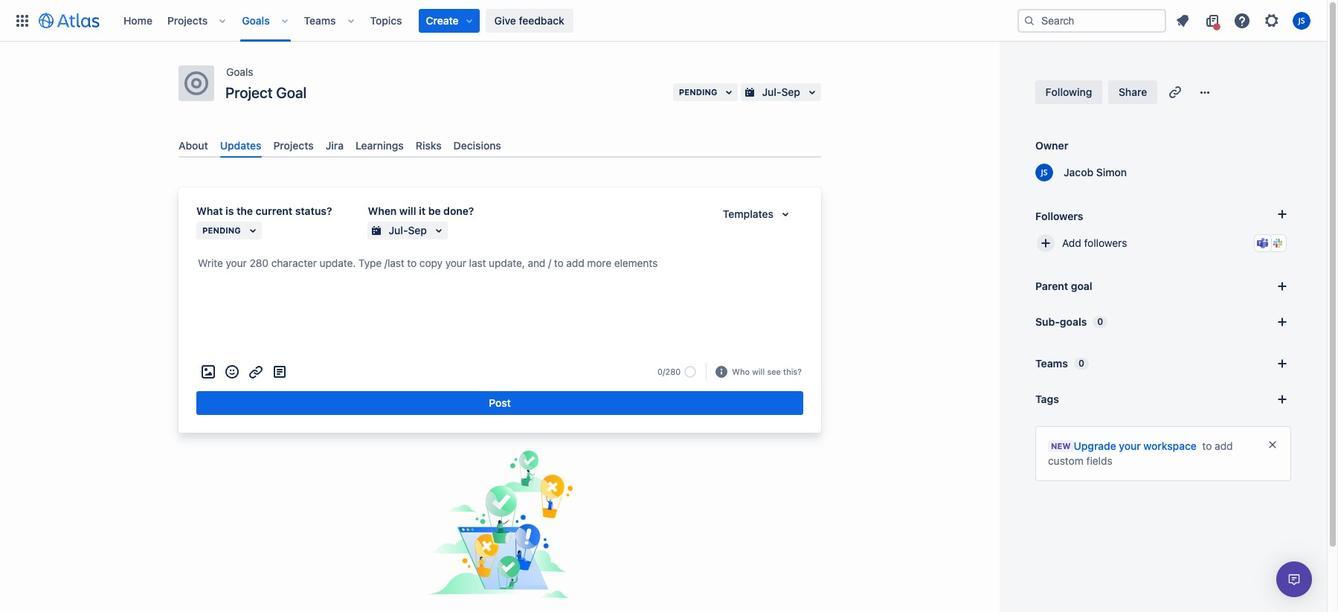 Task type: describe. For each thing, give the bounding box(es) containing it.
Main content area, start typing to enter text. text field
[[196, 255, 803, 278]]

insert link image
[[247, 363, 265, 381]]

give feedback button
[[485, 9, 573, 32]]

to
[[1202, 440, 1212, 452]]

templates button
[[714, 205, 803, 223]]

0/280
[[658, 367, 681, 377]]

this?
[[783, 367, 802, 376]]

add files, videos, or images image
[[199, 363, 217, 381]]

will for who
[[752, 367, 765, 376]]

add
[[1062, 237, 1081, 249]]

is
[[226, 205, 234, 217]]

upgrade
[[1074, 440, 1116, 452]]

custom
[[1048, 455, 1084, 467]]

top element
[[9, 0, 1018, 41]]

done?
[[443, 205, 474, 217]]

when will it be done?
[[368, 205, 474, 217]]

pending
[[202, 226, 241, 235]]

Search field
[[1018, 9, 1166, 32]]

goals for goals project goal
[[226, 65, 253, 78]]

new upgrade your workspace
[[1051, 440, 1197, 452]]

post
[[489, 397, 511, 409]]

topics link
[[366, 9, 407, 32]]

what
[[196, 205, 223, 217]]

goal
[[276, 84, 307, 101]]

share button
[[1108, 80, 1158, 104]]

status?
[[295, 205, 332, 217]]

projects inside "link"
[[167, 14, 208, 26]]

give
[[494, 14, 516, 26]]

workspace
[[1144, 440, 1197, 452]]

parent
[[1035, 280, 1068, 292]]

templates
[[723, 208, 774, 220]]

updates
[[220, 139, 261, 152]]

followers
[[1084, 237, 1127, 249]]

close banner image
[[1267, 439, 1279, 451]]

to add custom fields
[[1048, 440, 1233, 467]]

jira
[[326, 139, 344, 152]]

insert emoji image
[[223, 363, 241, 381]]

projects link
[[163, 9, 212, 32]]

goal icon image
[[184, 71, 208, 95]]

feedback
[[519, 14, 564, 26]]

0 for teams
[[1079, 358, 1085, 369]]

sub-
[[1035, 315, 1060, 328]]

owner
[[1035, 139, 1069, 152]]

search image
[[1024, 15, 1035, 26]]

goals for goals
[[242, 14, 270, 26]]

when
[[368, 205, 397, 217]]

your
[[1119, 440, 1141, 452]]

topics
[[370, 14, 402, 26]]

add followers button
[[1030, 227, 1297, 260]]

tab list containing about
[[173, 133, 827, 158]]

slack logo showing nan channels are connected to this goal image
[[1272, 237, 1284, 249]]

about
[[179, 139, 208, 152]]

banner containing home
[[0, 0, 1327, 42]]

pending button
[[196, 222, 262, 240]]

sep
[[408, 224, 427, 237]]

add follower image
[[1037, 234, 1055, 252]]

0 vertical spatial goals link
[[237, 9, 274, 32]]

decisions
[[454, 139, 501, 152]]

add
[[1215, 440, 1233, 452]]

new
[[1051, 441, 1071, 451]]



Task type: vqa. For each thing, say whether or not it's contained in the screenshot.
See project examples button
no



Task type: locate. For each thing, give the bounding box(es) containing it.
goals inside the goals project goal
[[226, 65, 253, 78]]

give feedback
[[494, 14, 564, 26]]

0 right goals on the right bottom of page
[[1097, 316, 1103, 327]]

be
[[428, 205, 441, 217]]

0 vertical spatial 0
[[1097, 316, 1103, 327]]

teams left topics
[[304, 14, 336, 26]]

will left it
[[399, 205, 416, 217]]

projects left jira
[[273, 139, 314, 152]]

0 horizontal spatial teams
[[304, 14, 336, 26]]

tab list
[[173, 133, 827, 158]]

what is the current status?
[[196, 205, 332, 217]]

0 vertical spatial goals
[[242, 14, 270, 26]]

will inside dropdown button
[[752, 367, 765, 376]]

1 horizontal spatial will
[[752, 367, 765, 376]]

add a follower image
[[1274, 205, 1291, 223]]

teams up tags
[[1035, 357, 1068, 370]]

0 horizontal spatial projects
[[167, 14, 208, 26]]

teams
[[304, 14, 336, 26], [1035, 357, 1068, 370]]

0 vertical spatial teams
[[304, 14, 336, 26]]

goals inside top element
[[242, 14, 270, 26]]

share
[[1119, 86, 1147, 98]]

goals link up the goals project goal at the top of the page
[[237, 9, 274, 32]]

the
[[237, 205, 253, 217]]

post button
[[196, 391, 803, 415]]

following button
[[1035, 80, 1102, 104]]

home
[[123, 14, 152, 26]]

will left the see
[[752, 367, 765, 376]]

projects
[[167, 14, 208, 26], [273, 139, 314, 152]]

tags
[[1035, 393, 1059, 405]]

banner
[[0, 0, 1327, 42]]

goals link
[[237, 9, 274, 32], [226, 63, 253, 81]]

who will see this?
[[732, 367, 802, 376]]

jul-sep
[[389, 224, 427, 237]]

fields
[[1087, 455, 1113, 467]]

who
[[732, 367, 750, 376]]

0 for sub-goals
[[1097, 316, 1103, 327]]

0 vertical spatial will
[[399, 205, 416, 217]]

who will see this? button
[[731, 365, 803, 379]]

1 vertical spatial goals
[[226, 65, 253, 78]]

goals
[[242, 14, 270, 26], [226, 65, 253, 78]]

0 horizontal spatial will
[[399, 205, 416, 217]]

sub-goals
[[1035, 315, 1087, 328]]

risks
[[416, 139, 442, 152]]

help image
[[1233, 12, 1251, 29]]

following
[[1046, 86, 1092, 98]]

0
[[1097, 316, 1103, 327], [1079, 358, 1085, 369]]

1 vertical spatial teams
[[1035, 357, 1068, 370]]

teams link
[[299, 9, 340, 32]]

will for when
[[399, 205, 416, 217]]

it
[[419, 205, 426, 217]]

add followers
[[1062, 237, 1127, 249]]

goals project goal
[[225, 65, 307, 101]]

goals up the goals project goal at the top of the page
[[242, 14, 270, 26]]

1 vertical spatial will
[[752, 367, 765, 376]]

msteams logo showing  channels are connected to this goal image
[[1257, 237, 1269, 249]]

goals link up project
[[226, 63, 253, 81]]

1 vertical spatial 0
[[1079, 358, 1085, 369]]

0 vertical spatial projects
[[167, 14, 208, 26]]

goal
[[1071, 280, 1092, 292]]

0 horizontal spatial 0
[[1079, 358, 1085, 369]]

0 down goals on the right bottom of page
[[1079, 358, 1085, 369]]

project
[[225, 84, 273, 101]]

home link
[[119, 9, 157, 32]]

1 horizontal spatial 0
[[1097, 316, 1103, 327]]

1 vertical spatial projects
[[273, 139, 314, 152]]

jul-
[[389, 224, 408, 237]]

teams inside top element
[[304, 14, 336, 26]]

goals
[[1060, 315, 1087, 328]]

learnings
[[356, 139, 404, 152]]

open intercom messenger image
[[1285, 571, 1303, 588]]

projects right home
[[167, 14, 208, 26]]

jul-sep button
[[368, 222, 448, 240]]

1 horizontal spatial teams
[[1035, 357, 1068, 370]]

current
[[256, 205, 292, 217]]

1 vertical spatial goals link
[[226, 63, 253, 81]]

will
[[399, 205, 416, 217], [752, 367, 765, 376]]

1 horizontal spatial projects
[[273, 139, 314, 152]]

followers
[[1035, 209, 1083, 222]]

see
[[767, 367, 781, 376]]

parent goal
[[1035, 280, 1092, 292]]

goals up project
[[226, 65, 253, 78]]



